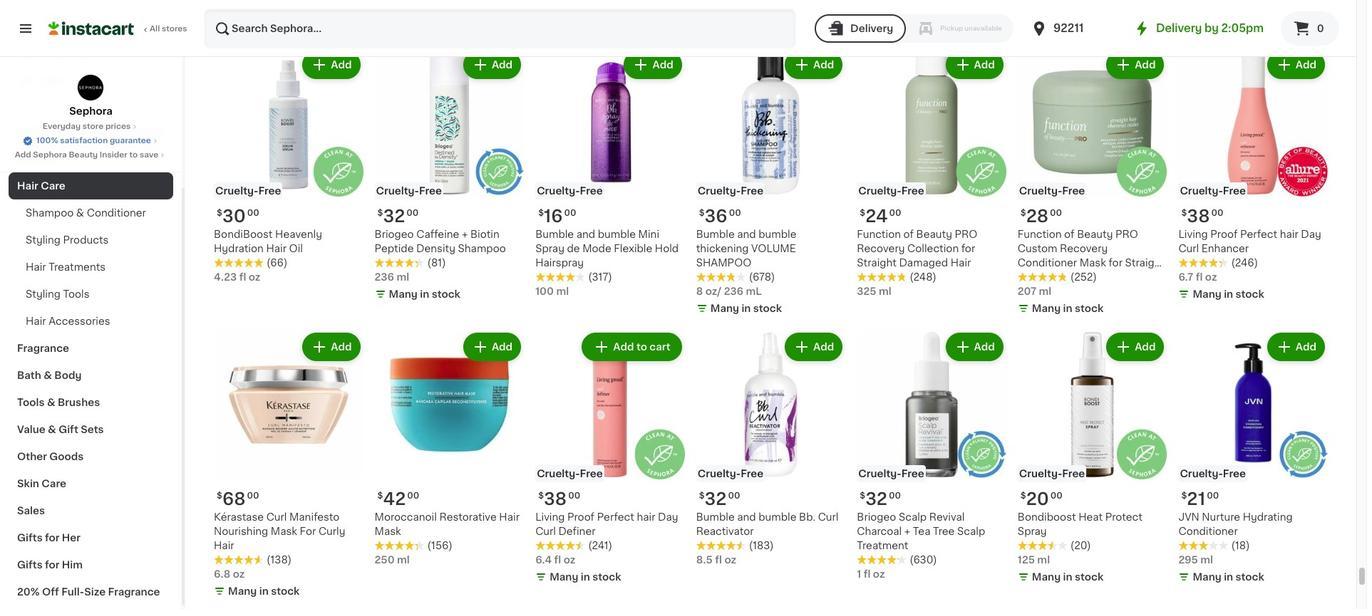 Task type: describe. For each thing, give the bounding box(es) containing it.
lists link
[[9, 67, 173, 96]]

fragrance inside "link"
[[17, 344, 69, 354]]

for inside gifts for her link
[[45, 533, 59, 543]]

add button for function of beauty pro recovery collection for straight damaged hair
[[947, 52, 1002, 77]]

curl inside bumble and bumble bb. curl reactivator
[[818, 512, 839, 522]]

tools inside 'link'
[[17, 398, 45, 408]]

42
[[383, 491, 406, 507]]

cruelty-free for briogeo caffeine + biotin peptide density shampoo
[[376, 186, 442, 196]]

sephora logo image
[[77, 74, 104, 101]]

& for body
[[44, 371, 52, 381]]

(138)
[[267, 555, 292, 565]]

styling for styling products
[[26, 235, 61, 245]]

cruelty-free for bondiboost heat protect spray
[[1019, 469, 1085, 479]]

nurture
[[1202, 512, 1241, 522]]

other
[[17, 452, 47, 462]]

in for jvn nurture hydrating conditioner
[[1224, 572, 1234, 582]]

Search field
[[205, 10, 795, 47]]

oz for 4.23 fl oz
[[249, 272, 261, 282]]

cruelty-free for bondiboost heavenly hydration hair oil
[[215, 186, 281, 196]]

1
[[857, 569, 861, 579]]

custom
[[1018, 244, 1058, 254]]

spray inside the bumble and bumble mini spray de mode flexible hold hairspray
[[536, 244, 565, 254]]

1 vertical spatial scalp
[[958, 527, 986, 537]]

00 for bumble and bumble mini spray de mode flexible hold hairspray
[[564, 209, 577, 218]]

sales
[[17, 506, 45, 516]]

proof for enhancer
[[1211, 230, 1238, 240]]

product group containing 68
[[214, 330, 363, 602]]

(156)
[[427, 541, 453, 551]]

hair care
[[17, 181, 65, 191]]

125
[[1018, 555, 1035, 565]]

styling products link
[[9, 227, 173, 254]]

styling tools
[[26, 289, 90, 299]]

heavenly
[[275, 230, 322, 240]]

bumble for 16
[[598, 230, 636, 240]]

add for briogeo scalp revival charcoal + tea tree scalp treatment
[[974, 342, 995, 352]]

hair inside function of beauty pro recovery collection for straight damaged hair
[[951, 258, 971, 268]]

bb.
[[799, 512, 816, 522]]

00 for bumble and bumble bb. curl reactivator
[[728, 492, 740, 500]]

$ 36 00
[[699, 208, 741, 225]]

in for bumble and bumble thickening volume shampoo
[[742, 304, 751, 314]]

gifts for her link
[[9, 525, 173, 552]]

enhancer
[[1202, 244, 1249, 254]]

30
[[222, 208, 246, 225]]

product group containing 36
[[696, 47, 846, 319]]

function of beauty pro custom recovery conditioner mask for straight & damaged hair
[[1018, 230, 1165, 282]]

stock for bumble and bumble thickening volume shampoo
[[754, 304, 782, 314]]

& for conditioner
[[76, 208, 84, 218]]

92211 button
[[1031, 9, 1117, 48]]

hair inside hair treatments link
[[26, 262, 46, 272]]

function for 28
[[1018, 230, 1062, 240]]

free for living proof perfect hair day curl enhancer
[[1223, 186, 1246, 196]]

207 ml
[[1018, 287, 1052, 297]]

product group containing 20
[[1018, 330, 1167, 587]]

0 horizontal spatial conditioner
[[87, 208, 146, 218]]

add for living proof perfect hair day curl enhancer
[[1296, 60, 1317, 70]]

holiday party ready beauty link
[[9, 118, 173, 145]]

(678)
[[749, 272, 775, 282]]

$ 32 00 for caffeine
[[378, 208, 419, 225]]

many in stock for function of beauty pro custom recovery conditioner mask for straight & damaged hair
[[1032, 304, 1104, 314]]

00 for jvn nurture hydrating conditioner
[[1207, 492, 1219, 500]]

add sephora beauty insider to save
[[15, 151, 158, 159]]

beauty for function of beauty pro custom recovery conditioner mask for straight & damaged hair
[[1077, 230, 1113, 240]]

cruelty-free for living proof perfect hair day curl enhancer
[[1180, 186, 1246, 196]]

oz for 6.4 fl oz
[[564, 555, 576, 565]]

oz for 0.5 fl oz
[[885, 4, 897, 14]]

0 vertical spatial shampoo
[[26, 208, 74, 218]]

00 for function of beauty pro recovery collection for straight damaged hair
[[889, 209, 902, 218]]

jvn nurture hydrating conditioner
[[1179, 512, 1293, 537]]

hair treatments link
[[9, 254, 173, 281]]

oz for 8.5 fl oz
[[725, 555, 737, 565]]

$ for briogeo caffeine + biotin peptide density shampoo
[[378, 209, 383, 218]]

cruelty-free for briogeo scalp revival charcoal + tea tree scalp treatment
[[859, 469, 925, 479]]

150 ml button
[[536, 0, 685, 16]]

styling tools link
[[9, 281, 173, 308]]

add button for bondiboost heavenly hydration hair oil
[[304, 52, 359, 77]]

peptide
[[375, 244, 414, 254]]

$ 32 00 for scalp
[[860, 491, 901, 507]]

20
[[1026, 491, 1049, 507]]

fragrance link
[[9, 335, 173, 362]]

1 vertical spatial 236
[[724, 287, 744, 297]]

reactivator
[[696, 527, 754, 537]]

caffeine
[[416, 230, 459, 240]]

gifts for gifts for him
[[17, 560, 43, 570]]

care for hair care
[[41, 181, 65, 191]]

tree
[[933, 527, 955, 537]]

hair inside 'bondiboost heavenly hydration hair oil'
[[266, 244, 287, 254]]

00 for briogeo caffeine + biotin peptide density shampoo
[[407, 209, 419, 218]]

in for kérastase curl manifesto nourishing mask for curly hair
[[259, 587, 269, 597]]

products
[[63, 235, 109, 245]]

add button for moroccanoil restorative hair mask
[[465, 334, 520, 360]]

cruelty-free for bumble and bumble bb. curl reactivator
[[698, 469, 764, 479]]

ml for 24
[[879, 287, 892, 297]]

6.7 fl oz
[[1179, 272, 1217, 282]]

heat
[[1079, 512, 1103, 522]]

1 vertical spatial sephora
[[33, 151, 67, 159]]

00 for bondiboost heavenly hydration hair oil
[[247, 209, 259, 218]]

add button for bondiboost heat protect spray
[[1108, 334, 1163, 360]]

bumble for 32
[[759, 512, 797, 522]]

party
[[59, 127, 87, 137]]

goods
[[49, 452, 84, 462]]

stock for briogeo caffeine + biotin peptide density shampoo
[[432, 290, 461, 300]]

living proof perfect hair day curl enhancer
[[1179, 230, 1322, 254]]

body
[[54, 371, 82, 381]]

$ 20 00
[[1021, 491, 1063, 507]]

$ for bondiboost heavenly hydration hair oil
[[217, 209, 222, 218]]

shampoo & conditioner
[[26, 208, 146, 218]]

conditioner inside function of beauty pro custom recovery conditioner mask for straight & damaged hair
[[1018, 258, 1077, 268]]

6.8 oz
[[214, 569, 245, 579]]

curl inside living proof perfect hair day curl enhancer
[[1179, 244, 1199, 254]]

briogeo scalp revival charcoal + tea tree scalp treatment
[[857, 512, 986, 551]]

in for living proof perfect hair day curl definer
[[581, 572, 590, 582]]

delivery by 2:05pm
[[1156, 23, 1264, 34]]

add button for briogeo scalp revival charcoal + tea tree scalp treatment
[[947, 334, 1002, 360]]

everyday store prices
[[43, 123, 131, 130]]

& for brushes
[[47, 398, 55, 408]]

mini
[[638, 230, 660, 240]]

36
[[705, 208, 728, 225]]

hair accessories
[[26, 317, 110, 327]]

$ for function of beauty pro recovery collection for straight damaged hair
[[860, 209, 866, 218]]

save
[[140, 151, 158, 159]]

many in stock for jvn nurture hydrating conditioner
[[1193, 572, 1265, 582]]

by
[[1205, 23, 1219, 34]]

$ for briogeo scalp revival charcoal + tea tree scalp treatment
[[860, 492, 866, 500]]

bath & body
[[17, 371, 82, 381]]

oz for 4 fl oz
[[233, 4, 245, 14]]

product group containing 28
[[1018, 47, 1167, 319]]

for inside gifts for him link
[[45, 560, 59, 570]]

$ for kérastase curl manifesto nourishing mask for curly hair
[[217, 492, 222, 500]]

150
[[536, 4, 554, 14]]

shampoo inside briogeo caffeine + biotin peptide density shampoo
[[458, 244, 506, 254]]

sales link
[[9, 498, 173, 525]]

$ 16 00
[[538, 208, 577, 225]]

damaged inside function of beauty pro custom recovery conditioner mask for straight & damaged hair
[[1029, 272, 1078, 282]]

00 for kérastase curl manifesto nourishing mask for curly hair
[[247, 492, 259, 500]]

delivery by 2:05pm link
[[1134, 20, 1264, 37]]

shampoo & conditioner link
[[9, 200, 173, 227]]

6.4 fl oz
[[536, 555, 576, 565]]

protect
[[1106, 512, 1143, 522]]

and for 36
[[737, 230, 756, 240]]

20% off full-size fragrance link
[[9, 579, 173, 606]]

many for living proof perfect hair day curl definer
[[550, 572, 579, 582]]

hair inside kérastase curl manifesto nourishing mask for curly hair
[[214, 541, 234, 551]]

fl for living proof perfect hair day curl definer
[[554, 555, 561, 565]]

cruelty-free for bumble and bumble thickening volume shampoo
[[698, 186, 764, 196]]

thickening
[[696, 244, 749, 254]]

250
[[375, 555, 395, 565]]

in for living proof perfect hair day curl enhancer
[[1224, 290, 1234, 300]]

other goods link
[[9, 443, 173, 471]]

revival
[[930, 512, 965, 522]]

$ 42 00
[[378, 491, 419, 507]]

0 button
[[1281, 11, 1340, 46]]

+ inside briogeo caffeine + biotin peptide density shampoo
[[462, 230, 468, 240]]

00 for bondiboost heat protect spray
[[1051, 492, 1063, 500]]

21
[[1187, 491, 1206, 507]]

add for moroccanoil restorative hair mask
[[492, 342, 513, 352]]

add button for kérastase curl manifesto nourishing mask for curly hair
[[304, 334, 359, 360]]

add for bumble and bumble thickening volume shampoo
[[814, 60, 834, 70]]

100
[[536, 287, 554, 297]]

kérastase curl manifesto nourishing mask for curly hair
[[214, 512, 345, 551]]

many for jvn nurture hydrating conditioner
[[1193, 572, 1222, 582]]

hydration
[[214, 244, 264, 254]]

cruelty-free for jvn nurture hydrating conditioner
[[1180, 469, 1246, 479]]

gifts for him link
[[9, 552, 173, 579]]

guarantee
[[110, 137, 151, 145]]

free for bumble and bumble mini spray de mode flexible hold hairspray
[[580, 186, 603, 196]]

free for bumble and bumble thickening volume shampoo
[[741, 186, 764, 196]]

cruelty- for jvn nurture hydrating conditioner
[[1180, 469, 1223, 479]]

8 oz/ 236 ml
[[696, 287, 762, 297]]

(630)
[[910, 555, 937, 565]]

many in stock for bondiboost heat protect spray
[[1032, 572, 1104, 582]]

295
[[1179, 555, 1198, 565]]

0 vertical spatial 236
[[375, 272, 394, 282]]

product group containing 24
[[857, 47, 1007, 299]]

gifts for him
[[17, 560, 83, 570]]

hair inside hair accessories link
[[26, 317, 46, 327]]

28
[[1026, 208, 1049, 225]]

free for bumble and bumble bb. curl reactivator
[[741, 469, 764, 479]]

styling for styling tools
[[26, 289, 61, 299]]

2 many in stock button from the left
[[696, 0, 846, 22]]

sets
[[81, 425, 104, 435]]

free for briogeo scalp revival charcoal + tea tree scalp treatment
[[902, 469, 925, 479]]

ml for 28
[[1039, 287, 1052, 297]]

to inside add to cart button
[[637, 342, 647, 352]]

of for 24
[[904, 230, 914, 240]]

68
[[222, 491, 246, 507]]



Task type: vqa. For each thing, say whether or not it's contained in the screenshot.
$ in $ 20 00
yes



Task type: locate. For each thing, give the bounding box(es) containing it.
1 horizontal spatial 38
[[1187, 208, 1210, 225]]

00 right the 20
[[1051, 492, 1063, 500]]

curl inside living proof perfect hair day curl definer
[[536, 527, 556, 537]]

1 horizontal spatial tools
[[63, 289, 90, 299]]

add for function of beauty pro recovery collection for straight damaged hair
[[974, 60, 995, 70]]

1 horizontal spatial proof
[[1211, 230, 1238, 240]]

1 pro from the left
[[955, 230, 978, 240]]

0 horizontal spatial perfect
[[597, 512, 634, 522]]

0 vertical spatial tools
[[63, 289, 90, 299]]

236 left the ml
[[724, 287, 744, 297]]

free up $ 36 00
[[741, 186, 764, 196]]

$ for bumble and bumble thickening volume shampoo
[[699, 209, 705, 218]]

2 horizontal spatial 32
[[866, 491, 888, 507]]

stock for jvn nurture hydrating conditioner
[[1236, 572, 1265, 582]]

$ 38 00 up enhancer
[[1182, 208, 1224, 225]]

(241)
[[588, 541, 613, 551]]

bumble left bb.
[[759, 512, 797, 522]]

0 vertical spatial spray
[[536, 244, 565, 254]]

1 vertical spatial +
[[905, 527, 911, 537]]

0 horizontal spatial 236
[[375, 272, 394, 282]]

mode
[[583, 244, 612, 254]]

0 horizontal spatial delivery
[[851, 24, 894, 34]]

1 horizontal spatial perfect
[[1241, 230, 1278, 240]]

0 horizontal spatial day
[[658, 512, 678, 522]]

(246)
[[1232, 258, 1258, 268]]

to down guarantee
[[129, 151, 138, 159]]

1 horizontal spatial shampoo
[[458, 244, 506, 254]]

0.5
[[857, 4, 874, 14]]

None search field
[[204, 9, 796, 48]]

ml down the peptide
[[397, 272, 409, 282]]

day for living proof perfect hair day curl enhancer
[[1301, 230, 1322, 240]]

oz for 1 fl oz
[[873, 569, 885, 579]]

mask inside kérastase curl manifesto nourishing mask for curly hair
[[271, 527, 297, 537]]

0 horizontal spatial proof
[[568, 512, 595, 522]]

00 right 16
[[564, 209, 577, 218]]

beauty inside function of beauty pro custom recovery conditioner mask for straight & damaged hair
[[1077, 230, 1113, 240]]

100% satisfaction guarantee button
[[22, 133, 160, 147]]

0 horizontal spatial 38
[[544, 491, 567, 507]]

and up 'thickening'
[[737, 230, 756, 240]]

cruelty- up $ 21 00
[[1180, 469, 1223, 479]]

many in stock for bumble and bumble thickening volume shampoo
[[711, 304, 782, 314]]

1 recovery from the left
[[857, 244, 905, 254]]

living for definer
[[536, 512, 565, 522]]

0 vertical spatial day
[[1301, 230, 1322, 240]]

add button for function of beauty pro custom recovery conditioner mask for straight & damaged hair
[[1108, 52, 1163, 77]]

product group containing 30
[[214, 47, 363, 285]]

2 function from the left
[[1018, 230, 1062, 240]]

everyday store prices link
[[43, 121, 139, 133]]

bumble for 36
[[759, 230, 797, 240]]

2 horizontal spatial mask
[[1080, 258, 1106, 268]]

cruelty- up $ 24 00 on the right of page
[[859, 186, 902, 196]]

0 horizontal spatial damaged
[[899, 258, 948, 268]]

curl up 6.4
[[536, 527, 556, 537]]

living inside living proof perfect hair day curl definer
[[536, 512, 565, 522]]

0 vertical spatial fragrance
[[17, 344, 69, 354]]

ml right 250
[[397, 555, 410, 565]]

perfect for definer
[[597, 512, 634, 522]]

1 vertical spatial to
[[637, 342, 647, 352]]

00 for living proof perfect hair day curl enhancer
[[1212, 209, 1224, 218]]

$ for bumble and bumble bb. curl reactivator
[[699, 492, 705, 500]]

236 down the peptide
[[375, 272, 394, 282]]

day inside living proof perfect hair day curl definer
[[658, 512, 678, 522]]

1 horizontal spatial straight
[[1125, 258, 1165, 268]]

$ 32 00 up charcoal on the bottom of the page
[[860, 491, 901, 507]]

gifts down sales
[[17, 533, 43, 543]]

bumble inside bumble and bumble bb. curl reactivator
[[759, 512, 797, 522]]

restorative
[[439, 512, 497, 522]]

1 vertical spatial 38
[[544, 491, 567, 507]]

add for briogeo caffeine + biotin peptide density shampoo
[[492, 60, 513, 70]]

0 vertical spatial scalp
[[899, 512, 927, 522]]

her
[[62, 533, 81, 543]]

cruelty-free up the caffeine
[[376, 186, 442, 196]]

00 up charcoal on the bottom of the page
[[889, 492, 901, 500]]

add sephora beauty insider to save link
[[15, 150, 167, 161]]

briogeo up the peptide
[[375, 230, 414, 240]]

of up collection
[[904, 230, 914, 240]]

cruelty- up charcoal on the bottom of the page
[[859, 469, 902, 479]]

hair for living proof perfect hair day curl definer
[[637, 512, 656, 522]]

bumble up volume
[[759, 230, 797, 240]]

00 right 21
[[1207, 492, 1219, 500]]

recovery inside function of beauty pro custom recovery conditioner mask for straight & damaged hair
[[1060, 244, 1108, 254]]

cruelty-free up "$ 20 00" at the bottom right
[[1019, 469, 1085, 479]]

bumble and bumble thickening volume shampoo
[[696, 230, 797, 268]]

pro for 24
[[955, 230, 978, 240]]

00 inside "$ 20 00"
[[1051, 492, 1063, 500]]

1 vertical spatial briogeo
[[857, 512, 896, 522]]

6.8
[[214, 569, 230, 579]]

cruelty-free up enhancer
[[1180, 186, 1246, 196]]

cruelty-free up $ 30 00
[[215, 186, 281, 196]]

1 horizontal spatial briogeo
[[857, 512, 896, 522]]

38 for living proof perfect hair day curl definer
[[544, 491, 567, 507]]

delivery inside delivery button
[[851, 24, 894, 34]]

shampoo
[[696, 258, 752, 268]]

add button for bumble and bumble thickening volume shampoo
[[786, 52, 842, 77]]

0 vertical spatial living
[[1179, 230, 1208, 240]]

hair inside living proof perfect hair day curl enhancer
[[1280, 230, 1299, 240]]

mask up (252)
[[1080, 258, 1106, 268]]

1 horizontal spatial hair
[[1280, 230, 1299, 240]]

0 vertical spatial proof
[[1211, 230, 1238, 240]]

and inside the bumble and bumble thickening volume shampoo
[[737, 230, 756, 240]]

0 vertical spatial 38
[[1187, 208, 1210, 225]]

ml for 42
[[397, 555, 410, 565]]

$ inside $ 42 00
[[378, 492, 383, 500]]

ml right '295'
[[1201, 555, 1214, 565]]

1 vertical spatial proof
[[568, 512, 595, 522]]

1 horizontal spatial day
[[1301, 230, 1322, 240]]

0 horizontal spatial 32
[[383, 208, 405, 225]]

free up "mode"
[[580, 186, 603, 196]]

$ 28 00
[[1021, 208, 1062, 225]]

bumble for 32
[[696, 512, 735, 522]]

& inside 'link'
[[47, 398, 55, 408]]

mask inside 'moroccanoil restorative hair mask'
[[375, 527, 401, 537]]

bumble and bumble mini spray de mode flexible hold hairspray
[[536, 230, 679, 268]]

free up $ 30 00
[[258, 186, 281, 196]]

00 for briogeo scalp revival charcoal + tea tree scalp treatment
[[889, 492, 901, 500]]

function inside function of beauty pro custom recovery conditioner mask for straight & damaged hair
[[1018, 230, 1062, 240]]

fragrance up bath & body
[[17, 344, 69, 354]]

oz right 1
[[873, 569, 885, 579]]

for inside function of beauty pro recovery collection for straight damaged hair
[[962, 244, 975, 254]]

bumble inside the bumble and bumble thickening volume shampoo
[[696, 230, 735, 240]]

ml right 100
[[556, 287, 569, 297]]

many in stock for living proof perfect hair day curl definer
[[550, 572, 621, 582]]

damaged inside function of beauty pro recovery collection for straight damaged hair
[[899, 258, 948, 268]]

add to cart button
[[583, 334, 681, 360]]

care down makeup
[[41, 181, 65, 191]]

stock
[[432, 7, 461, 17], [754, 7, 782, 17], [271, 21, 300, 31], [432, 290, 461, 300], [1236, 290, 1265, 300], [754, 304, 782, 314], [1075, 304, 1104, 314], [593, 572, 621, 582], [1075, 572, 1104, 582], [1236, 572, 1265, 582], [271, 587, 300, 597]]

oz for 6.7 fl oz
[[1206, 272, 1217, 282]]

stock for bondiboost heat protect spray
[[1075, 572, 1104, 582]]

conditioner inside jvn nurture hydrating conditioner
[[1179, 527, 1238, 537]]

fl right 1
[[864, 569, 871, 579]]

00 right 36
[[729, 209, 741, 218]]

fl right 4
[[223, 4, 230, 14]]

1 straight from the left
[[857, 258, 897, 268]]

pro inside function of beauty pro recovery collection for straight damaged hair
[[955, 230, 978, 240]]

2 horizontal spatial conditioner
[[1179, 527, 1238, 537]]

38 up enhancer
[[1187, 208, 1210, 225]]

92211
[[1054, 23, 1084, 34]]

1 horizontal spatial 32
[[705, 491, 727, 507]]

32 for bumble and bumble bb. curl reactivator
[[705, 491, 727, 507]]

fl inside product group
[[239, 272, 246, 282]]

1 function from the left
[[857, 230, 901, 240]]

nourishing
[[214, 527, 268, 537]]

2 horizontal spatial $ 32 00
[[860, 491, 901, 507]]

stock for living proof perfect hair day curl definer
[[593, 572, 621, 582]]

$ for living proof perfect hair day curl enhancer
[[1182, 209, 1187, 218]]

1 horizontal spatial scalp
[[958, 527, 986, 537]]

sephora
[[69, 106, 112, 116], [33, 151, 67, 159]]

32 up the peptide
[[383, 208, 405, 225]]

2 vertical spatial conditioner
[[1179, 527, 1238, 537]]

2 of from the left
[[1065, 230, 1075, 240]]

0 vertical spatial to
[[129, 151, 138, 159]]

ready
[[90, 127, 123, 137]]

cruelty-free for function of beauty pro custom recovery conditioner mask for straight & damaged hair
[[1019, 186, 1085, 196]]

beauty up (252)
[[1077, 230, 1113, 240]]

1 horizontal spatial to
[[637, 342, 647, 352]]

20% off full-size fragrance
[[17, 587, 160, 597]]

hair inside function of beauty pro custom recovery conditioner mask for straight & damaged hair
[[1080, 272, 1101, 282]]

add button for bumble and bumble bb. curl reactivator
[[786, 334, 842, 360]]

8.5 fl oz
[[696, 555, 737, 565]]

0 vertical spatial gifts
[[17, 533, 43, 543]]

ml
[[556, 4, 569, 14], [397, 272, 409, 282], [556, 287, 569, 297], [879, 287, 892, 297], [1039, 287, 1052, 297], [397, 555, 410, 565], [1038, 555, 1050, 565], [1201, 555, 1214, 565]]

00 inside $ 36 00
[[729, 209, 741, 218]]

pro inside function of beauty pro custom recovery conditioner mask for straight & damaged hair
[[1116, 230, 1139, 240]]

0 vertical spatial sephora
[[69, 106, 112, 116]]

straight inside function of beauty pro custom recovery conditioner mask for straight & damaged hair
[[1125, 258, 1165, 268]]

0 horizontal spatial function
[[857, 230, 901, 240]]

off
[[42, 587, 59, 597]]

0 vertical spatial damaged
[[899, 258, 948, 268]]

recovery inside function of beauty pro recovery collection for straight damaged hair
[[857, 244, 905, 254]]

(248)
[[910, 272, 937, 282]]

free up the caffeine
[[419, 186, 442, 196]]

function down $ 24 00 on the right of page
[[857, 230, 901, 240]]

free up bumble and bumble bb. curl reactivator
[[741, 469, 764, 479]]

cruelty- up $ 28 00
[[1019, 186, 1063, 196]]

1 horizontal spatial mask
[[375, 527, 401, 537]]

add for kérastase curl manifesto nourishing mask for curly hair
[[331, 342, 352, 352]]

hair inside living proof perfect hair day curl definer
[[637, 512, 656, 522]]

hair inside 'moroccanoil restorative hair mask'
[[499, 512, 520, 522]]

32 for briogeo caffeine + biotin peptide density shampoo
[[383, 208, 405, 225]]

4 fl oz
[[214, 4, 245, 14]]

mask left the for
[[271, 527, 297, 537]]

tools
[[63, 289, 90, 299], [17, 398, 45, 408]]

oz right 6.4
[[564, 555, 576, 565]]

value & gift sets link
[[9, 416, 173, 443]]

100 ml
[[536, 287, 569, 297]]

0 horizontal spatial spray
[[536, 244, 565, 254]]

oz/
[[706, 287, 722, 297]]

of for 28
[[1065, 230, 1075, 240]]

function inside function of beauty pro recovery collection for straight damaged hair
[[857, 230, 901, 240]]

1 horizontal spatial 236
[[724, 287, 744, 297]]

treatment
[[857, 541, 909, 551]]

0 horizontal spatial of
[[904, 230, 914, 240]]

day for living proof perfect hair day curl definer
[[658, 512, 678, 522]]

cruelty-free up $ 28 00
[[1019, 186, 1085, 196]]

free for bondiboost heat protect spray
[[1063, 469, 1085, 479]]

1 vertical spatial day
[[658, 512, 678, 522]]

curl right kérastase
[[266, 512, 287, 522]]

hair inside hair care link
[[17, 181, 38, 191]]

mask inside function of beauty pro custom recovery conditioner mask for straight & damaged hair
[[1080, 258, 1106, 268]]

4.23
[[214, 272, 237, 282]]

damaged
[[899, 258, 948, 268], [1029, 272, 1078, 282]]

moroccanoil
[[375, 512, 437, 522]]

207
[[1018, 287, 1037, 297]]

service type group
[[815, 14, 1014, 43]]

0 horizontal spatial recovery
[[857, 244, 905, 254]]

store
[[83, 123, 104, 130]]

add button
[[304, 52, 359, 77], [465, 52, 520, 77], [626, 52, 681, 77], [786, 52, 842, 77], [947, 52, 1002, 77], [1108, 52, 1163, 77], [1269, 52, 1324, 77], [304, 334, 359, 360], [465, 334, 520, 360], [786, 334, 842, 360], [947, 334, 1002, 360], [1108, 334, 1163, 360], [1269, 334, 1324, 360]]

satisfaction
[[60, 137, 108, 145]]

236
[[375, 272, 394, 282], [724, 287, 744, 297]]

1 horizontal spatial fragrance
[[108, 587, 160, 597]]

briogeo for briogeo caffeine + biotin peptide density shampoo
[[375, 230, 414, 240]]

many for bumble and bumble thickening volume shampoo
[[711, 304, 739, 314]]

00 up definer on the left of page
[[568, 492, 581, 500]]

to inside add sephora beauty insider to save link
[[129, 151, 138, 159]]

(183)
[[749, 541, 774, 551]]

1 vertical spatial living
[[536, 512, 565, 522]]

hold
[[655, 244, 679, 254]]

proof inside living proof perfect hair day curl definer
[[568, 512, 595, 522]]

gifts
[[17, 533, 43, 543], [17, 560, 43, 570]]

mask down moroccanoil
[[375, 527, 401, 537]]

0 horizontal spatial tools
[[17, 398, 45, 408]]

cruelty- for bumble and bumble bb. curl reactivator
[[698, 469, 741, 479]]

cruelty-free
[[215, 186, 281, 196], [537, 186, 603, 196], [859, 186, 925, 196], [376, 186, 442, 196], [698, 186, 764, 196], [1019, 186, 1085, 196], [1180, 186, 1246, 196], [537, 469, 603, 479], [859, 469, 925, 479], [698, 469, 764, 479], [1019, 469, 1085, 479], [1180, 469, 1246, 479]]

day
[[1301, 230, 1322, 240], [658, 512, 678, 522]]

shampoo
[[26, 208, 74, 218], [458, 244, 506, 254]]

proof up enhancer
[[1211, 230, 1238, 240]]

fl for bondiboost heavenly hydration hair oil
[[239, 272, 246, 282]]

briogeo inside briogeo scalp revival charcoal + tea tree scalp treatment
[[857, 512, 896, 522]]

add for jvn nurture hydrating conditioner
[[1296, 342, 1317, 352]]

buy
[[40, 48, 60, 58]]

$ inside $ 28 00
[[1021, 209, 1026, 218]]

bumble inside bumble and bumble bb. curl reactivator
[[696, 512, 735, 522]]

2 pro from the left
[[1116, 230, 1139, 240]]

00 for function of beauty pro custom recovery conditioner mask for straight & damaged hair
[[1050, 209, 1062, 218]]

gifts up 20%
[[17, 560, 43, 570]]

shampoo down hair care
[[26, 208, 74, 218]]

0 vertical spatial conditioner
[[87, 208, 146, 218]]

delivery for delivery
[[851, 24, 894, 34]]

living inside living proof perfect hair day curl enhancer
[[1179, 230, 1208, 240]]

1 horizontal spatial conditioner
[[1018, 258, 1077, 268]]

beauty up save
[[125, 127, 162, 137]]

gifts for gifts for her
[[17, 533, 43, 543]]

00 inside $ 21 00
[[1207, 492, 1219, 500]]

32 for briogeo scalp revival charcoal + tea tree scalp treatment
[[866, 491, 888, 507]]

cruelty-free up $ 21 00
[[1180, 469, 1246, 479]]

00 inside $ 24 00
[[889, 209, 902, 218]]

proof inside living proof perfect hair day curl enhancer
[[1211, 230, 1238, 240]]

00 right 24
[[889, 209, 902, 218]]

hair treatments
[[26, 262, 106, 272]]

free for function of beauty pro recovery collection for straight damaged hair
[[902, 186, 925, 196]]

6.7
[[1179, 272, 1194, 282]]

day inside living proof perfect hair day curl enhancer
[[1301, 230, 1322, 240]]

and for 32
[[737, 512, 756, 522]]

add button for bumble and bumble mini spray de mode flexible hold hairspray
[[626, 52, 681, 77]]

bumble for 16
[[536, 230, 574, 240]]

makeup link
[[9, 145, 173, 173]]

1 horizontal spatial $ 32 00
[[699, 491, 740, 507]]

1 styling from the top
[[26, 235, 61, 245]]

1 vertical spatial styling
[[26, 289, 61, 299]]

delivery for delivery by 2:05pm
[[1156, 23, 1202, 34]]

1 horizontal spatial recovery
[[1060, 244, 1108, 254]]

$ for jvn nurture hydrating conditioner
[[1182, 492, 1187, 500]]

scalp right "tree"
[[958, 527, 986, 537]]

spray down bondiboost
[[1018, 527, 1047, 537]]

perfect inside living proof perfect hair day curl enhancer
[[1241, 230, 1278, 240]]

00 right the 30
[[247, 209, 259, 218]]

1 vertical spatial hair
[[637, 512, 656, 522]]

(317)
[[588, 272, 612, 282]]

add for bondiboost heat protect spray
[[1135, 342, 1156, 352]]

beauty inside function of beauty pro recovery collection for straight damaged hair
[[917, 230, 953, 240]]

0 horizontal spatial living
[[536, 512, 565, 522]]

(18)
[[1232, 541, 1250, 551]]

all
[[150, 25, 160, 33]]

free for briogeo caffeine + biotin peptide density shampoo
[[419, 186, 442, 196]]

fl right the 0.5
[[876, 4, 883, 14]]

1 vertical spatial fragrance
[[108, 587, 160, 597]]

0 horizontal spatial fragrance
[[17, 344, 69, 354]]

1 horizontal spatial function
[[1018, 230, 1062, 240]]

jvn
[[1179, 512, 1200, 522]]

free up living proof perfect hair day curl definer
[[580, 469, 603, 479]]

1 horizontal spatial damaged
[[1029, 272, 1078, 282]]

0 vertical spatial +
[[462, 230, 468, 240]]

stock for living proof perfect hair day curl enhancer
[[1236, 290, 1265, 300]]

curl
[[1179, 244, 1199, 254], [266, 512, 287, 522], [818, 512, 839, 522], [536, 527, 556, 537]]

free up briogeo scalp revival charcoal + tea tree scalp treatment
[[902, 469, 925, 479]]

free for function of beauty pro custom recovery conditioner mask for straight & damaged hair
[[1063, 186, 1085, 196]]

hair care link
[[9, 173, 173, 200]]

ml right 150
[[556, 4, 569, 14]]

1 horizontal spatial spray
[[1018, 527, 1047, 537]]

0 horizontal spatial briogeo
[[375, 230, 414, 240]]

0 horizontal spatial hair
[[637, 512, 656, 522]]

1 gifts from the top
[[17, 533, 43, 543]]

many for bondiboost heat protect spray
[[1032, 572, 1061, 582]]

2 recovery from the left
[[1060, 244, 1108, 254]]

cruelty-free up $ 24 00 on the right of page
[[859, 186, 925, 196]]

ml inside button
[[556, 4, 569, 14]]

1 vertical spatial gifts
[[17, 560, 43, 570]]

cruelty-free for function of beauty pro recovery collection for straight damaged hair
[[859, 186, 925, 196]]

free for bondiboost heavenly hydration hair oil
[[258, 186, 281, 196]]

& right bath
[[44, 371, 52, 381]]

100%
[[36, 137, 58, 145]]

many in stock
[[389, 7, 461, 17], [711, 7, 782, 17], [228, 21, 300, 31], [389, 290, 461, 300], [1193, 290, 1265, 300], [711, 304, 782, 314], [1032, 304, 1104, 314], [550, 572, 621, 582], [1032, 572, 1104, 582], [1193, 572, 1265, 582], [228, 587, 300, 597]]

bumble inside the bumble and bumble thickening volume shampoo
[[759, 230, 797, 240]]

sephora up store
[[69, 106, 112, 116]]

1 vertical spatial damaged
[[1029, 272, 1078, 282]]

care for skin care
[[42, 479, 66, 489]]

2 gifts from the top
[[17, 560, 43, 570]]

and inside the bumble and bumble mini spray de mode flexible hold hairspray
[[577, 230, 595, 240]]

beauty for add sephora beauty insider to save
[[69, 151, 98, 159]]

instacart logo image
[[48, 20, 134, 37]]

0 horizontal spatial many in stock button
[[375, 0, 524, 22]]

325 ml
[[857, 287, 892, 297]]

$ inside $ 21 00
[[1182, 492, 1187, 500]]

spray up hairspray
[[536, 244, 565, 254]]

$ inside $ 24 00
[[860, 209, 866, 218]]

of inside function of beauty pro custom recovery conditioner mask for straight & damaged hair
[[1065, 230, 1075, 240]]

2 straight from the left
[[1125, 258, 1165, 268]]

function
[[857, 230, 901, 240], [1018, 230, 1062, 240]]

& left gift on the left of the page
[[48, 425, 56, 435]]

1 vertical spatial perfect
[[597, 512, 634, 522]]

cruelty- up $ 16 00
[[537, 186, 580, 196]]

0 horizontal spatial to
[[129, 151, 138, 159]]

0
[[1317, 24, 1324, 34]]

+ inside briogeo scalp revival charcoal + tea tree scalp treatment
[[905, 527, 911, 537]]

00 right 42 in the bottom left of the page
[[407, 492, 419, 500]]

4
[[214, 4, 221, 14]]

ml right the 325
[[879, 287, 892, 297]]

curl inside kérastase curl manifesto nourishing mask for curly hair
[[266, 512, 287, 522]]

recovery up (252)
[[1060, 244, 1108, 254]]

cruelty- for bondiboost heat protect spray
[[1019, 469, 1063, 479]]

beauty up collection
[[917, 230, 953, 240]]

perfect for enhancer
[[1241, 230, 1278, 240]]

pro
[[955, 230, 978, 240], [1116, 230, 1139, 240]]

1 vertical spatial shampoo
[[458, 244, 506, 254]]

$ for living proof perfect hair day curl definer
[[538, 492, 544, 500]]

1 horizontal spatial living
[[1179, 230, 1208, 240]]

cruelty- for briogeo scalp revival charcoal + tea tree scalp treatment
[[859, 469, 902, 479]]

$ inside $ 16 00
[[538, 209, 544, 218]]

1 horizontal spatial $ 38 00
[[1182, 208, 1224, 225]]

product group containing 21
[[1179, 330, 1328, 587]]

briogeo inside briogeo caffeine + biotin peptide density shampoo
[[375, 230, 414, 240]]

$ 32 00 up the peptide
[[378, 208, 419, 225]]

0 vertical spatial styling
[[26, 235, 61, 245]]

and inside bumble and bumble bb. curl reactivator
[[737, 512, 756, 522]]

stores
[[162, 25, 187, 33]]

delivery down the "0.5 fl oz"
[[851, 24, 894, 34]]

for inside function of beauty pro custom recovery conditioner mask for straight & damaged hair
[[1109, 258, 1123, 268]]

fl inside button
[[876, 4, 883, 14]]

to left 'cart' at the left of page
[[637, 342, 647, 352]]

living for enhancer
[[1179, 230, 1208, 240]]

straight inside function of beauty pro recovery collection for straight damaged hair
[[857, 258, 897, 268]]

bondiboost
[[1018, 512, 1076, 522]]

conditioner down custom
[[1018, 258, 1077, 268]]

free up nurture
[[1223, 469, 1246, 479]]

again
[[72, 48, 100, 58]]

$ inside $ 30 00
[[217, 209, 222, 218]]

1 of from the left
[[904, 230, 914, 240]]

$ 21 00
[[1182, 491, 1219, 507]]

function for 24
[[857, 230, 901, 240]]

0 horizontal spatial sephora
[[33, 151, 67, 159]]

0 horizontal spatial mask
[[271, 527, 297, 537]]

1 vertical spatial tools
[[17, 398, 45, 408]]

1 horizontal spatial pro
[[1116, 230, 1139, 240]]

cruelty-free up definer on the left of page
[[537, 469, 603, 479]]

& up the products
[[76, 208, 84, 218]]

product group containing 42
[[375, 330, 524, 567]]

in for bondiboost heat protect spray
[[1063, 572, 1073, 582]]

0 vertical spatial hair
[[1280, 230, 1299, 240]]

sephora link
[[69, 74, 112, 118]]

0 horizontal spatial +
[[462, 230, 468, 240]]

ml for 16
[[556, 287, 569, 297]]

bumble inside the bumble and bumble mini spray de mode flexible hold hairspray
[[598, 230, 636, 240]]

care right skin
[[42, 479, 66, 489]]

oz inside button
[[885, 4, 897, 14]]

00 inside $ 42 00
[[407, 492, 419, 500]]

fl right 8.5
[[715, 555, 722, 565]]

insider
[[100, 151, 128, 159]]

1 vertical spatial care
[[42, 479, 66, 489]]

0 vertical spatial care
[[41, 181, 65, 191]]

00 right 68
[[247, 492, 259, 500]]

oz right 6.8
[[233, 569, 245, 579]]

in
[[420, 7, 429, 17], [742, 7, 751, 17], [259, 21, 269, 31], [420, 290, 429, 300], [1224, 290, 1234, 300], [742, 304, 751, 314], [1063, 304, 1073, 314], [581, 572, 590, 582], [1063, 572, 1073, 582], [1224, 572, 1234, 582], [259, 587, 269, 597]]

ml for 21
[[1201, 555, 1214, 565]]

straight
[[857, 258, 897, 268], [1125, 258, 1165, 268]]

2 styling from the top
[[26, 289, 61, 299]]

cruelty- up reactivator
[[698, 469, 741, 479]]

1 horizontal spatial many in stock button
[[696, 0, 846, 22]]

scalp up tea
[[899, 512, 927, 522]]

1 horizontal spatial sephora
[[69, 106, 112, 116]]

236 ml
[[375, 272, 409, 282]]

$ inside "$ 20 00"
[[1021, 492, 1026, 500]]

oz right 8.5
[[725, 555, 737, 565]]

free up function of beauty pro custom recovery conditioner mask for straight & damaged hair at the right top of page
[[1063, 186, 1085, 196]]

$ 38 00 for living proof perfect hair day curl definer
[[538, 491, 581, 507]]

00 for living proof perfect hair day curl definer
[[568, 492, 581, 500]]

perfect up the (246)
[[1241, 230, 1278, 240]]

add inside button
[[613, 342, 634, 352]]

& inside function of beauty pro custom recovery conditioner mask for straight & damaged hair
[[1018, 272, 1026, 282]]

00 inside $ 28 00
[[1050, 209, 1062, 218]]

0 horizontal spatial shampoo
[[26, 208, 74, 218]]

bumble inside the bumble and bumble mini spray de mode flexible hold hairspray
[[536, 230, 574, 240]]

perfect inside living proof perfect hair day curl definer
[[597, 512, 634, 522]]

and up reactivator
[[737, 512, 756, 522]]

many in stock button
[[375, 0, 524, 22], [696, 0, 846, 22]]

$ inside $ 68 00
[[217, 492, 222, 500]]

spray inside the bondiboost heat protect spray
[[1018, 527, 1047, 537]]

of inside function of beauty pro recovery collection for straight damaged hair
[[904, 230, 914, 240]]

0 horizontal spatial $ 32 00
[[378, 208, 419, 225]]

fl right 6.4
[[554, 555, 561, 565]]

00 right 28
[[1050, 209, 1062, 218]]

holiday party ready beauty
[[17, 127, 162, 137]]

holiday
[[17, 127, 57, 137]]

cruelty- for function of beauty pro recovery collection for straight damaged hair
[[859, 186, 902, 196]]

recovery down $ 24 00 on the right of page
[[857, 244, 905, 254]]

+ left biotin
[[462, 230, 468, 240]]

0 horizontal spatial scalp
[[899, 512, 927, 522]]

manifesto
[[289, 512, 340, 522]]

many in stock for briogeo caffeine + biotin peptide density shampoo
[[389, 290, 461, 300]]

styling products
[[26, 235, 109, 245]]

lists
[[40, 76, 64, 86]]

bondiboost heat protect spray
[[1018, 512, 1143, 537]]

00 inside $ 16 00
[[564, 209, 577, 218]]

product group containing 16
[[536, 47, 685, 299]]

fl for briogeo scalp revival charcoal + tea tree scalp treatment
[[864, 569, 871, 579]]

0 vertical spatial perfect
[[1241, 230, 1278, 240]]

1 vertical spatial spray
[[1018, 527, 1047, 537]]

product group
[[214, 47, 363, 285], [375, 47, 524, 305], [536, 47, 685, 299], [696, 47, 846, 319], [857, 47, 1007, 299], [1018, 47, 1167, 319], [1179, 47, 1328, 305], [214, 330, 363, 602], [375, 330, 524, 567], [536, 330, 685, 587], [696, 330, 846, 567], [857, 330, 1007, 582], [1018, 330, 1167, 587], [1179, 330, 1328, 587]]

$ 38 00
[[1182, 208, 1224, 225], [538, 491, 581, 507]]

38 for living proof perfect hair day curl enhancer
[[1187, 208, 1210, 225]]

$ for bumble and bumble mini spray de mode flexible hold hairspray
[[538, 209, 544, 218]]

add for function of beauty pro custom recovery conditioner mask for straight & damaged hair
[[1135, 60, 1156, 70]]

1 vertical spatial conditioner
[[1018, 258, 1077, 268]]

treatments
[[49, 262, 106, 272]]

cruelty-free for bumble and bumble mini spray de mode flexible hold hairspray
[[537, 186, 603, 196]]

living up enhancer
[[1179, 230, 1208, 240]]

+ left tea
[[905, 527, 911, 537]]

stock for kérastase curl manifesto nourishing mask for curly hair
[[271, 587, 300, 597]]

00 inside $ 68 00
[[247, 492, 259, 500]]

delivery inside delivery by 2:05pm link
[[1156, 23, 1202, 34]]

$ inside $ 36 00
[[699, 209, 705, 218]]

styling down hair treatments
[[26, 289, 61, 299]]

1 vertical spatial $ 38 00
[[538, 491, 581, 507]]

curl up 6.7
[[1179, 244, 1199, 254]]

cruelty- for function of beauty pro custom recovery conditioner mask for straight & damaged hair
[[1019, 186, 1063, 196]]

bumble up reactivator
[[696, 512, 735, 522]]

0 vertical spatial $ 38 00
[[1182, 208, 1224, 225]]

skin care
[[17, 479, 66, 489]]

00 inside $ 30 00
[[247, 209, 259, 218]]

beauty for function of beauty pro recovery collection for straight damaged hair
[[917, 230, 953, 240]]

& up the 207
[[1018, 272, 1026, 282]]

bumble
[[598, 230, 636, 240], [759, 230, 797, 240], [759, 512, 797, 522]]

1 many in stock button from the left
[[375, 0, 524, 22]]



